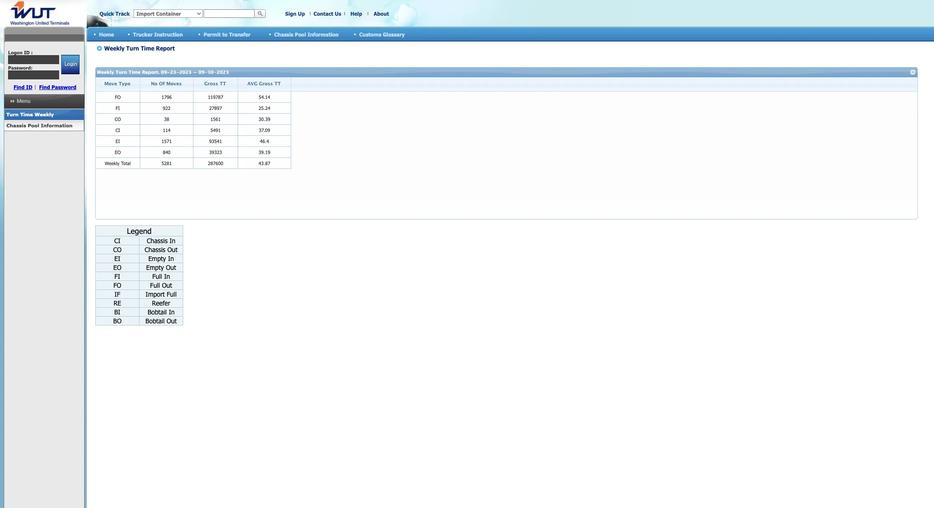 Task type: locate. For each thing, give the bounding box(es) containing it.
1 find from the left
[[14, 84, 25, 90]]

turn
[[6, 112, 19, 117]]

chassis pool information down up
[[274, 31, 339, 37]]

pool
[[295, 31, 306, 37], [28, 123, 39, 128]]

1 horizontal spatial find
[[39, 84, 50, 90]]

trucker instruction
[[133, 31, 183, 37]]

0 horizontal spatial chassis
[[6, 123, 26, 128]]

0 horizontal spatial chassis pool information
[[6, 123, 73, 128]]

id for logon
[[24, 50, 30, 55]]

about
[[374, 11, 389, 17]]

None text field
[[204, 9, 255, 18]]

contact us link
[[314, 11, 341, 17]]

id down password:
[[26, 84, 32, 90]]

0 vertical spatial chassis
[[274, 31, 293, 37]]

id for find
[[26, 84, 32, 90]]

None password field
[[8, 71, 59, 80]]

None text field
[[8, 55, 59, 64]]

time
[[20, 112, 33, 117]]

information down contact
[[308, 31, 339, 37]]

find left the password at the left top
[[39, 84, 50, 90]]

quick
[[99, 11, 114, 17]]

1 horizontal spatial information
[[308, 31, 339, 37]]

chassis down turn
[[6, 123, 26, 128]]

find id link
[[14, 84, 32, 90]]

transfer
[[229, 31, 251, 37]]

id
[[24, 50, 30, 55], [26, 84, 32, 90]]

turn time weekly
[[6, 112, 54, 117]]

chassis pool information down turn time weekly link
[[6, 123, 73, 128]]

0 horizontal spatial information
[[41, 123, 73, 128]]

0 vertical spatial id
[[24, 50, 30, 55]]

pool down up
[[295, 31, 306, 37]]

1 horizontal spatial pool
[[295, 31, 306, 37]]

1 horizontal spatial chassis pool information
[[274, 31, 339, 37]]

contact
[[314, 11, 333, 17]]

1 horizontal spatial chassis
[[274, 31, 293, 37]]

chassis
[[274, 31, 293, 37], [6, 123, 26, 128]]

find password
[[39, 84, 76, 90]]

information
[[308, 31, 339, 37], [41, 123, 73, 128]]

contact us
[[314, 11, 341, 17]]

find
[[14, 84, 25, 90], [39, 84, 50, 90]]

0 horizontal spatial find
[[14, 84, 25, 90]]

1 vertical spatial pool
[[28, 123, 39, 128]]

information down "weekly"
[[41, 123, 73, 128]]

find down password:
[[14, 84, 25, 90]]

id left : at top left
[[24, 50, 30, 55]]

0 horizontal spatial pool
[[28, 123, 39, 128]]

pool down turn time weekly on the left top of page
[[28, 123, 39, 128]]

chassis pool information
[[274, 31, 339, 37], [6, 123, 73, 128]]

about link
[[374, 11, 389, 17]]

find password link
[[39, 84, 76, 90]]

track
[[115, 11, 130, 17]]

2 find from the left
[[39, 84, 50, 90]]

chassis down sign
[[274, 31, 293, 37]]

1 vertical spatial id
[[26, 84, 32, 90]]



Task type: vqa. For each thing, say whether or not it's contained in the screenshot.
Trucker
yes



Task type: describe. For each thing, give the bounding box(es) containing it.
permit
[[204, 31, 221, 37]]

1 vertical spatial information
[[41, 123, 73, 128]]

sign
[[285, 11, 296, 17]]

1 vertical spatial chassis
[[6, 123, 26, 128]]

quick track
[[99, 11, 130, 17]]

up
[[298, 11, 305, 17]]

sign up
[[285, 11, 305, 17]]

customs
[[359, 31, 381, 37]]

find for find id
[[14, 84, 25, 90]]

find id
[[14, 84, 32, 90]]

help link
[[350, 11, 362, 17]]

1 vertical spatial chassis pool information
[[6, 123, 73, 128]]

chassis pool information link
[[4, 120, 84, 131]]

permit to transfer
[[204, 31, 251, 37]]

:
[[31, 50, 33, 55]]

trucker
[[133, 31, 153, 37]]

pool inside the chassis pool information link
[[28, 123, 39, 128]]

to
[[222, 31, 228, 37]]

glossary
[[383, 31, 405, 37]]

0 vertical spatial information
[[308, 31, 339, 37]]

login image
[[61, 55, 79, 74]]

weekly
[[35, 112, 54, 117]]

password:
[[8, 65, 33, 71]]

help
[[350, 11, 362, 17]]

customs glossary
[[359, 31, 405, 37]]

sign up link
[[285, 11, 305, 17]]

logon id :
[[8, 50, 33, 55]]

us
[[335, 11, 341, 17]]

instruction
[[154, 31, 183, 37]]

home
[[99, 31, 114, 37]]

0 vertical spatial chassis pool information
[[274, 31, 339, 37]]

find for find password
[[39, 84, 50, 90]]

logon
[[8, 50, 23, 55]]

password
[[52, 84, 76, 90]]

turn time weekly link
[[4, 109, 84, 120]]

0 vertical spatial pool
[[295, 31, 306, 37]]



